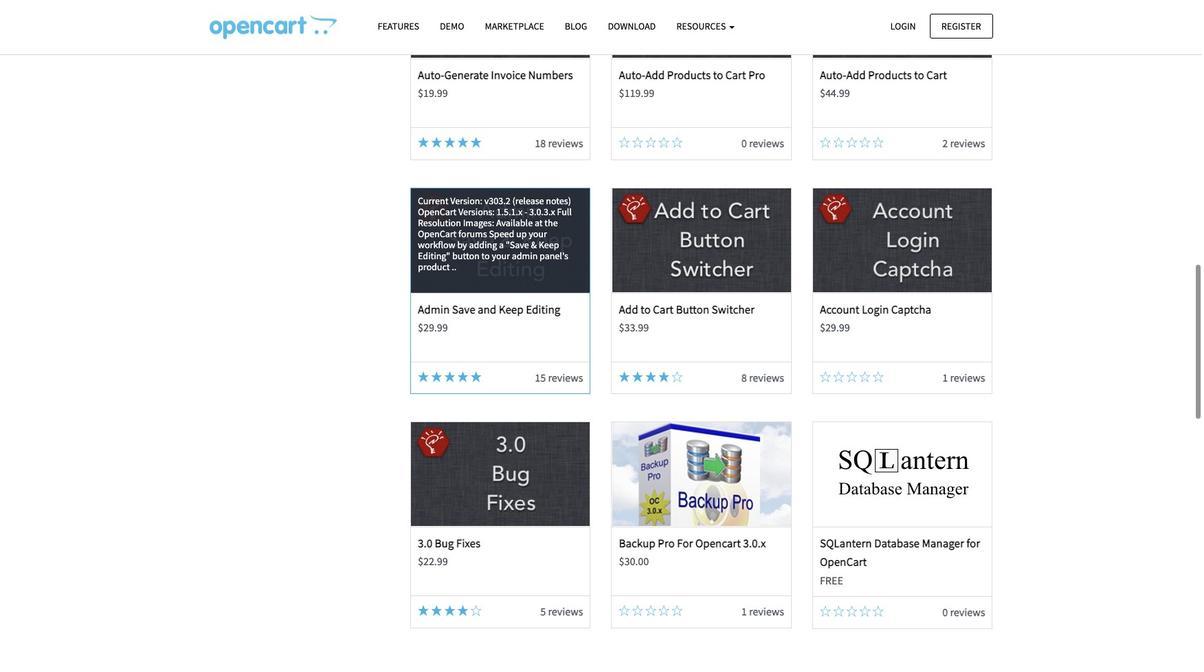 Task type: vqa. For each thing, say whether or not it's contained in the screenshot.


Task type: locate. For each thing, give the bounding box(es) containing it.
star light o image
[[632, 137, 643, 148], [847, 137, 858, 148], [873, 137, 884, 148], [672, 371, 683, 382], [820, 371, 831, 382], [834, 371, 845, 382], [847, 371, 858, 382], [860, 371, 871, 382], [873, 371, 884, 382], [646, 605, 657, 616], [659, 605, 670, 616], [672, 605, 683, 616], [820, 606, 831, 617], [834, 606, 845, 617], [847, 606, 858, 617], [873, 606, 884, 617]]

1 horizontal spatial add
[[646, 67, 665, 82]]

add
[[646, 67, 665, 82], [847, 67, 866, 82], [619, 302, 639, 317]]

1 vertical spatial 0
[[943, 605, 948, 619]]

1 for account login captcha
[[943, 370, 948, 384]]

download link
[[598, 14, 666, 39]]

$29.99
[[418, 320, 448, 334], [820, 320, 850, 334]]

1 horizontal spatial 1
[[943, 370, 948, 384]]

products inside auto-add products to cart pro $119.99
[[667, 67, 711, 82]]

star light image down add to cart button switcher $33.99
[[659, 371, 670, 382]]

admin save and keep editing image
[[411, 188, 590, 293]]

1 vertical spatial 1 reviews
[[742, 605, 785, 618]]

backup pro for opencart 3.0.x link
[[619, 536, 766, 551]]

add inside auto-add products to cart pro $119.99
[[646, 67, 665, 82]]

reviews for 3.0 bug fixes
[[548, 605, 583, 618]]

0 vertical spatial login
[[891, 20, 916, 32]]

0 vertical spatial pro
[[749, 67, 766, 82]]

add up $119.99
[[646, 67, 665, 82]]

invoice
[[491, 67, 526, 82]]

0 horizontal spatial cart
[[653, 302, 674, 317]]

products down auto-add products to cart image
[[868, 67, 912, 82]]

resolution
[[418, 216, 461, 229]]

keep right and
[[499, 302, 524, 317]]

1 horizontal spatial keep
[[539, 238, 559, 251]]

products for $44.99
[[868, 67, 912, 82]]

1 horizontal spatial 1 reviews
[[943, 370, 986, 384]]

$29.99 down admin
[[418, 320, 448, 334]]

login up auto-add products to cart link
[[891, 20, 916, 32]]

(release
[[513, 194, 544, 207]]

to down the auto-add products to cart pro image
[[713, 67, 724, 82]]

auto- inside auto-add products to cart pro $119.99
[[619, 67, 646, 82]]

demo
[[440, 20, 464, 32]]

pro inside backup pro for opencart 3.0.x $30.00
[[658, 536, 675, 551]]

0 horizontal spatial auto-
[[418, 67, 445, 82]]

current
[[418, 194, 449, 207]]

products
[[667, 67, 711, 82], [868, 67, 912, 82]]

cart down resources link
[[726, 67, 746, 82]]

1 horizontal spatial auto-
[[619, 67, 646, 82]]

cart inside auto-add products to cart pro $119.99
[[726, 67, 746, 82]]

1
[[943, 370, 948, 384], [742, 605, 747, 618]]

admin
[[418, 302, 450, 317]]

1 horizontal spatial login
[[891, 20, 916, 32]]

2 $29.99 from the left
[[820, 320, 850, 334]]

1 horizontal spatial $29.99
[[820, 320, 850, 334]]

0 horizontal spatial 0 reviews
[[742, 136, 785, 150]]

cart
[[726, 67, 746, 82], [927, 67, 948, 82], [653, 302, 674, 317]]

cart inside auto-add products to cart $44.99
[[927, 67, 948, 82]]

1 vertical spatial login
[[862, 302, 889, 317]]

add to cart button switcher image
[[612, 188, 791, 293]]

1 auto- from the left
[[418, 67, 445, 82]]

demo link
[[430, 14, 475, 39]]

star light image for save
[[458, 371, 469, 382]]

fixes
[[456, 536, 481, 551]]

1 reviews for backup pro for opencart 3.0.x
[[742, 605, 785, 618]]

versions:
[[459, 205, 495, 218]]

to left a
[[482, 249, 490, 262]]

0 horizontal spatial $29.99
[[418, 320, 448, 334]]

add up $33.99
[[619, 302, 639, 317]]

1 products from the left
[[667, 67, 711, 82]]

star light image
[[418, 137, 429, 148], [431, 137, 442, 148], [444, 137, 455, 148], [471, 137, 482, 148], [418, 371, 429, 382], [431, 371, 442, 382], [444, 371, 455, 382], [471, 371, 482, 382], [619, 371, 630, 382], [646, 371, 657, 382], [418, 605, 429, 616], [431, 605, 442, 616], [444, 605, 455, 616], [458, 605, 469, 616]]

star light image down admin save and keep editing $29.99
[[458, 371, 469, 382]]

1 vertical spatial pro
[[658, 536, 675, 551]]

current version: v303.2 (release notes) opencart versions: 1.5.1.x - 3.0.3.x full resolution images: available at the opencart forums speed up your workflow by adding a "save & keep editing" button to your admin panel's product ..
[[418, 194, 572, 273]]

0 vertical spatial 0
[[742, 136, 747, 150]]

auto- for auto-add products to cart
[[820, 67, 847, 82]]

add inside auto-add products to cart $44.99
[[847, 67, 866, 82]]

to up $33.99
[[641, 302, 651, 317]]

add up $44.99
[[847, 67, 866, 82]]

1 for backup pro for opencart 3.0.x
[[742, 605, 747, 618]]

products down the auto-add products to cart pro image
[[667, 67, 711, 82]]

marketplace link
[[475, 14, 555, 39]]

auto-
[[418, 67, 445, 82], [619, 67, 646, 82], [820, 67, 847, 82]]

0 horizontal spatial keep
[[499, 302, 524, 317]]

&
[[531, 238, 537, 251]]

auto- inside the auto-generate invoice numbers $19.99
[[418, 67, 445, 82]]

opencart
[[696, 536, 741, 551]]

register link
[[930, 13, 993, 38]]

star light image up version:
[[458, 137, 469, 148]]

login right account
[[862, 302, 889, 317]]

resources link
[[666, 14, 745, 39]]

3 auto- from the left
[[820, 67, 847, 82]]

3.0.3.x
[[530, 205, 555, 218]]

2 horizontal spatial cart
[[927, 67, 948, 82]]

0 vertical spatial keep
[[539, 238, 559, 251]]

cart down register link
[[927, 67, 948, 82]]

1 horizontal spatial your
[[529, 227, 547, 240]]

2 vertical spatial opencart
[[820, 554, 867, 570]]

0 horizontal spatial pro
[[658, 536, 675, 551]]

images:
[[463, 216, 495, 229]]

auto-add products to cart pro image
[[612, 0, 791, 58]]

$29.99 down account
[[820, 320, 850, 334]]

reviews
[[548, 136, 583, 150], [749, 136, 785, 150], [951, 136, 986, 150], [548, 370, 583, 384], [749, 370, 785, 384], [951, 370, 986, 384], [548, 605, 583, 618], [749, 605, 785, 618], [951, 605, 986, 619]]

opencart down sqlantern at bottom right
[[820, 554, 867, 570]]

auto- for auto-add products to cart pro
[[619, 67, 646, 82]]

2 auto- from the left
[[619, 67, 646, 82]]

admin
[[512, 249, 538, 262]]

adding
[[469, 238, 497, 251]]

to down auto-add products to cart image
[[914, 67, 925, 82]]

1 vertical spatial keep
[[499, 302, 524, 317]]

editing"
[[418, 249, 451, 262]]

2 horizontal spatial auto-
[[820, 67, 847, 82]]

0 reviews for sqlantern database manager for opencart
[[943, 605, 986, 619]]

1 horizontal spatial pro
[[749, 67, 766, 82]]

the
[[545, 216, 558, 229]]

workflow
[[418, 238, 456, 251]]

opencart up the workflow
[[418, 205, 457, 218]]

auto- up $44.99
[[820, 67, 847, 82]]

1 horizontal spatial 0
[[943, 605, 948, 619]]

login
[[891, 20, 916, 32], [862, 302, 889, 317]]

0 horizontal spatial login
[[862, 302, 889, 317]]

to inside auto-add products to cart pro $119.99
[[713, 67, 724, 82]]

auto-generate invoice numbers image
[[411, 0, 590, 58]]

2
[[943, 136, 948, 150]]

sqlantern
[[820, 536, 872, 551]]

cart for auto-add products to cart
[[927, 67, 948, 82]]

products for pro
[[667, 67, 711, 82]]

to inside current version: v303.2 (release notes) opencart versions: 1.5.1.x - 3.0.3.x full resolution images: available at the opencart forums speed up your workflow by adding a "save & keep editing" button to your admin panel's product ..
[[482, 249, 490, 262]]

keep
[[539, 238, 559, 251], [499, 302, 524, 317]]

captcha
[[892, 302, 932, 317]]

0 horizontal spatial add
[[619, 302, 639, 317]]

reviews for auto-generate invoice numbers
[[548, 136, 583, 150]]

3.0 bug fixes $22.99
[[418, 536, 481, 568]]

add to cart button switcher $33.99
[[619, 302, 755, 334]]

0 horizontal spatial products
[[667, 67, 711, 82]]

auto- up $119.99
[[619, 67, 646, 82]]

free
[[820, 573, 844, 587]]

3.0.x
[[744, 536, 766, 551]]

$29.99 inside account login captcha $29.99
[[820, 320, 850, 334]]

1 $29.99 from the left
[[418, 320, 448, 334]]

forums
[[459, 227, 487, 240]]

reviews for backup pro for opencart 3.0.x
[[749, 605, 785, 618]]

products inside auto-add products to cart $44.99
[[868, 67, 912, 82]]

cart left "button"
[[653, 302, 674, 317]]

$30.00
[[619, 554, 649, 568]]

register
[[942, 20, 982, 32]]

0 horizontal spatial 1 reviews
[[742, 605, 785, 618]]

1 vertical spatial 1
[[742, 605, 747, 618]]

button
[[453, 249, 480, 262]]

star light o image
[[619, 137, 630, 148], [646, 137, 657, 148], [659, 137, 670, 148], [672, 137, 683, 148], [820, 137, 831, 148], [834, 137, 845, 148], [860, 137, 871, 148], [471, 605, 482, 616], [619, 605, 630, 616], [632, 605, 643, 616], [860, 606, 871, 617]]

pro
[[749, 67, 766, 82], [658, 536, 675, 551]]

1.5.1.x
[[497, 205, 523, 218]]

1 horizontal spatial cart
[[726, 67, 746, 82]]

0
[[742, 136, 747, 150], [943, 605, 948, 619]]

0 vertical spatial your
[[529, 227, 547, 240]]

your
[[529, 227, 547, 240], [492, 249, 510, 262]]

0 vertical spatial 0 reviews
[[742, 136, 785, 150]]

features
[[378, 20, 419, 32]]

2 products from the left
[[868, 67, 912, 82]]

1 vertical spatial 0 reviews
[[943, 605, 986, 619]]

reviews for admin save and keep editing
[[548, 370, 583, 384]]

0 vertical spatial 1
[[943, 370, 948, 384]]

auto- up the $19.99
[[418, 67, 445, 82]]

to
[[713, 67, 724, 82], [914, 67, 925, 82], [482, 249, 490, 262], [641, 302, 651, 317]]

0 horizontal spatial 1
[[742, 605, 747, 618]]

0 horizontal spatial 0
[[742, 136, 747, 150]]

1 horizontal spatial 0 reviews
[[943, 605, 986, 619]]

2 horizontal spatial add
[[847, 67, 866, 82]]

keep right the & on the left of the page
[[539, 238, 559, 251]]

2 reviews
[[943, 136, 986, 150]]

3.0 bug fixes image
[[411, 422, 590, 527]]

opencart up editing"
[[418, 227, 457, 240]]

star light image for to
[[659, 371, 670, 382]]

opencart
[[418, 205, 457, 218], [418, 227, 457, 240], [820, 554, 867, 570]]

1 vertical spatial your
[[492, 249, 510, 262]]

product
[[418, 260, 450, 273]]

0 vertical spatial 1 reviews
[[943, 370, 986, 384]]

3.0 bug fixes link
[[418, 536, 481, 551]]

star light image
[[458, 137, 469, 148], [458, 371, 469, 382], [632, 371, 643, 382], [659, 371, 670, 382]]

1 horizontal spatial products
[[868, 67, 912, 82]]

auto- inside auto-add products to cart $44.99
[[820, 67, 847, 82]]



Task type: describe. For each thing, give the bounding box(es) containing it.
current version: v303.2 (release notes) opencart versions: 1.5.1.x - 3.0.3.x full resolution images: available at the opencart forums speed up your workflow by adding a "save & keep editing" button to your admin panel's product .. link
[[411, 188, 590, 293]]

$119.99
[[619, 86, 655, 100]]

by
[[458, 238, 467, 251]]

version:
[[451, 194, 483, 207]]

0 for sqlantern database manager for opencart
[[943, 605, 948, 619]]

cart inside add to cart button switcher $33.99
[[653, 302, 674, 317]]

to inside auto-add products to cart $44.99
[[914, 67, 925, 82]]

sqlantern database manager for opencart image
[[814, 422, 992, 527]]

5
[[541, 605, 546, 618]]

pro inside auto-add products to cart pro $119.99
[[749, 67, 766, 82]]

$29.99 inside admin save and keep editing $29.99
[[418, 320, 448, 334]]

blog link
[[555, 14, 598, 39]]

auto-add products to cart pro link
[[619, 67, 766, 82]]

18 reviews
[[535, 136, 583, 150]]

reviews for sqlantern database manager for opencart
[[951, 605, 986, 619]]

add for auto-add products to cart pro
[[646, 67, 665, 82]]

8
[[742, 370, 747, 384]]

resources
[[677, 20, 728, 32]]

features link
[[368, 14, 430, 39]]

star light image for generate
[[458, 137, 469, 148]]

for
[[677, 536, 693, 551]]

backup pro for opencart 3.0.x $30.00
[[619, 536, 766, 568]]

$33.99
[[619, 320, 649, 334]]

sqlantern database manager for opencart free
[[820, 536, 981, 587]]

admin save and keep editing link
[[418, 302, 561, 317]]

auto-generate invoice numbers link
[[418, 67, 573, 82]]

15
[[535, 370, 546, 384]]

0 for auto-add products to cart pro
[[742, 136, 747, 150]]

keep inside current version: v303.2 (release notes) opencart versions: 1.5.1.x - 3.0.3.x full resolution images: available at the opencart forums speed up your workflow by adding a "save & keep editing" button to your admin panel's product ..
[[539, 238, 559, 251]]

add inside add to cart button switcher $33.99
[[619, 302, 639, 317]]

15 reviews
[[535, 370, 583, 384]]

auto-add products to cart pro $119.99
[[619, 67, 766, 100]]

"save
[[506, 238, 529, 251]]

opencart - marketplace image
[[209, 14, 337, 39]]

add to cart button switcher link
[[619, 302, 755, 317]]

1 vertical spatial opencart
[[418, 227, 457, 240]]

keep inside admin save and keep editing $29.99
[[499, 302, 524, 317]]

auto- for auto-generate invoice numbers
[[418, 67, 445, 82]]

8 reviews
[[742, 370, 785, 384]]

marketplace
[[485, 20, 544, 32]]

1 reviews for account login captcha
[[943, 370, 986, 384]]

add for auto-add products to cart
[[847, 67, 866, 82]]

blog
[[565, 20, 588, 32]]

star light image down $33.99
[[632, 371, 643, 382]]

and
[[478, 302, 497, 317]]

backup
[[619, 536, 656, 551]]

auto-add products to cart $44.99
[[820, 67, 948, 100]]

available
[[496, 216, 533, 229]]

manager
[[922, 536, 965, 551]]

0 vertical spatial opencart
[[418, 205, 457, 218]]

backup pro for opencart 3.0.x image
[[612, 422, 791, 527]]

0 horizontal spatial your
[[492, 249, 510, 262]]

auto-add products to cart image
[[814, 0, 992, 58]]

account login captcha $29.99
[[820, 302, 932, 334]]

switcher
[[712, 302, 755, 317]]

notes)
[[546, 194, 571, 207]]

admin save and keep editing $29.99
[[418, 302, 561, 334]]

$44.99
[[820, 86, 850, 100]]

a
[[499, 238, 504, 251]]

speed
[[489, 227, 515, 240]]

panel's
[[540, 249, 569, 262]]

account login captcha image
[[814, 188, 992, 293]]

account
[[820, 302, 860, 317]]

reviews for add to cart button switcher
[[749, 370, 785, 384]]

download
[[608, 20, 656, 32]]

reviews for auto-add products to cart pro
[[749, 136, 785, 150]]

editing
[[526, 302, 561, 317]]

18
[[535, 136, 546, 150]]

3.0
[[418, 536, 433, 551]]

database
[[875, 536, 920, 551]]

up
[[516, 227, 527, 240]]

$19.99
[[418, 86, 448, 100]]

at
[[535, 216, 543, 229]]

to inside add to cart button switcher $33.99
[[641, 302, 651, 317]]

0 reviews for auto-add products to cart pro
[[742, 136, 785, 150]]

save
[[452, 302, 476, 317]]

button
[[676, 302, 710, 317]]

$22.99
[[418, 554, 448, 568]]

-
[[525, 205, 528, 218]]

auto-generate invoice numbers $19.99
[[418, 67, 573, 100]]

login link
[[879, 13, 928, 38]]

generate
[[445, 67, 489, 82]]

account login captcha link
[[820, 302, 932, 317]]

..
[[452, 260, 457, 273]]

v303.2
[[485, 194, 511, 207]]

bug
[[435, 536, 454, 551]]

full
[[557, 205, 572, 218]]

auto-add products to cart link
[[820, 67, 948, 82]]

sqlantern database manager for opencart link
[[820, 536, 981, 570]]

reviews for account login captcha
[[951, 370, 986, 384]]

opencart inside sqlantern database manager for opencart free
[[820, 554, 867, 570]]

login inside account login captcha $29.99
[[862, 302, 889, 317]]

for
[[967, 536, 981, 551]]

reviews for auto-add products to cart
[[951, 136, 986, 150]]

5 reviews
[[541, 605, 583, 618]]

cart for auto-add products to cart pro
[[726, 67, 746, 82]]



